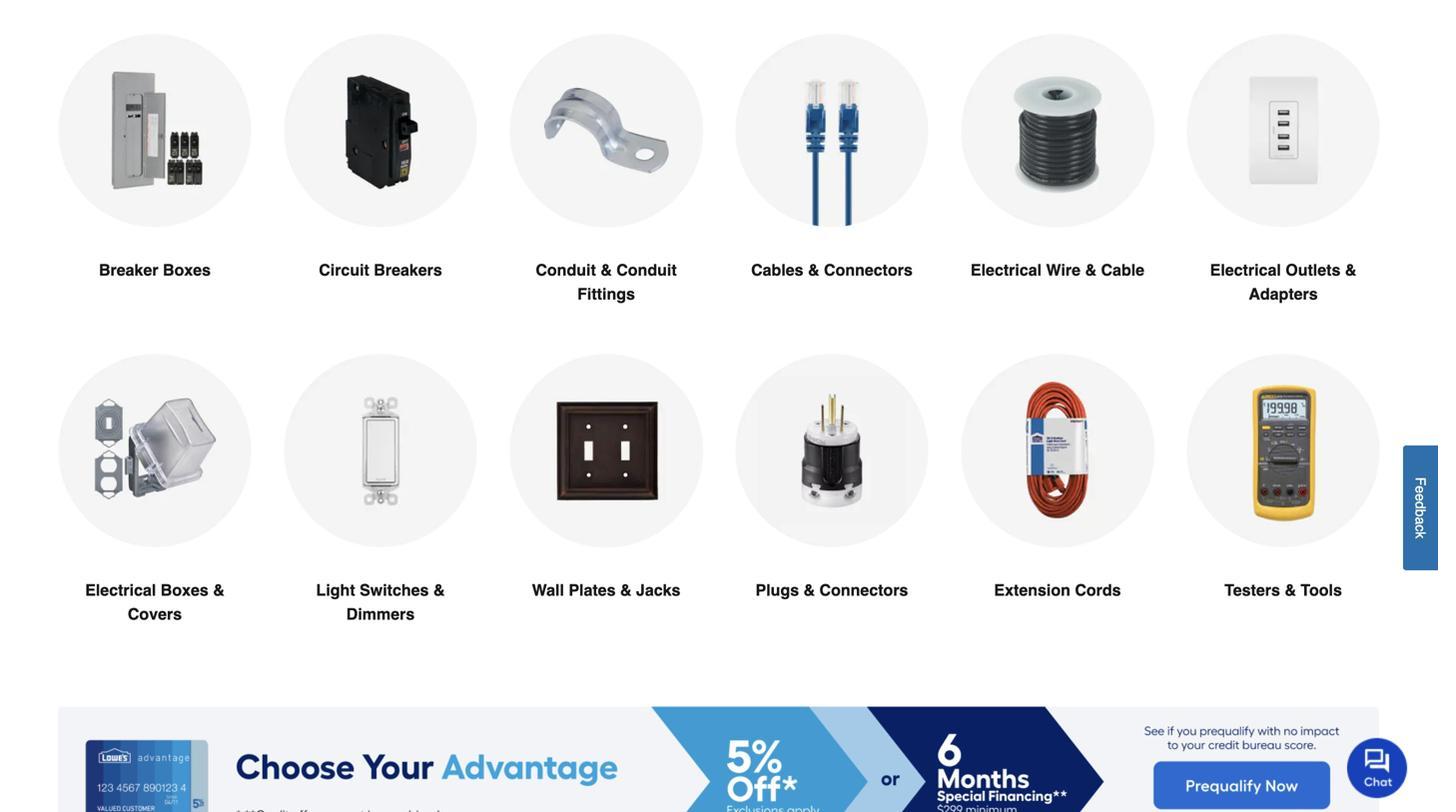 Task type: locate. For each thing, give the bounding box(es) containing it.
plates
[[569, 581, 616, 599]]

&
[[601, 261, 612, 279], [808, 261, 820, 279], [1085, 261, 1097, 279], [1345, 261, 1357, 279], [213, 581, 225, 599], [433, 581, 445, 599], [620, 581, 632, 599], [804, 581, 815, 599], [1285, 581, 1296, 599]]

boxes for electrical
[[161, 581, 209, 599]]

testers & tools link
[[1187, 354, 1381, 650]]

connectors right cables
[[824, 261, 913, 279]]

a steel conduit fitting. image
[[509, 34, 703, 228]]

e up d
[[1413, 486, 1429, 493]]

a u s b electrical outlet. image
[[1187, 34, 1381, 227]]

electrical left wire
[[971, 261, 1042, 279]]

b
[[1413, 509, 1429, 517]]

electrical inside the electrical outlets & adapters
[[1210, 261, 1281, 279]]

boxes
[[163, 261, 211, 279], [161, 581, 209, 599]]

outlets
[[1286, 261, 1341, 279]]

f e e d b a c k button
[[1403, 445, 1438, 570]]

electrical up covers
[[85, 581, 156, 599]]

breakers
[[374, 261, 442, 279]]

f
[[1413, 477, 1429, 486]]

connectors right the plugs
[[820, 581, 908, 599]]

& inside electrical boxes & covers
[[213, 581, 225, 599]]

2 horizontal spatial electrical
[[1210, 261, 1281, 279]]

connectors
[[824, 261, 913, 279], [820, 581, 908, 599]]

electrical
[[971, 261, 1042, 279], [1210, 261, 1281, 279], [85, 581, 156, 599]]

1 horizontal spatial electrical
[[971, 261, 1042, 279]]

& inside the electrical outlets & adapters
[[1345, 261, 1357, 279]]

0 horizontal spatial electrical
[[85, 581, 156, 599]]

conduit
[[536, 261, 596, 279], [617, 261, 677, 279]]

electrical boxes & covers link
[[58, 354, 252, 674]]

1 vertical spatial boxes
[[161, 581, 209, 599]]

e
[[1413, 486, 1429, 493], [1413, 493, 1429, 501]]

cables
[[751, 261, 804, 279]]

an electrical plug. image
[[735, 354, 929, 547]]

light switches & dimmers
[[316, 581, 445, 623]]

electrical inside electrical boxes & covers
[[85, 581, 156, 599]]

a breaker box. image
[[58, 34, 252, 227]]

fittings
[[577, 285, 635, 303]]

0 horizontal spatial conduit
[[536, 261, 596, 279]]

boxes right breaker
[[163, 261, 211, 279]]

0 vertical spatial boxes
[[163, 261, 211, 279]]

boxes inside electrical boxes & covers
[[161, 581, 209, 599]]

a digital multimeter. image
[[1187, 354, 1381, 547]]

covers
[[128, 605, 182, 623]]

boxes up covers
[[161, 581, 209, 599]]

2 e from the top
[[1413, 493, 1429, 501]]

electrical up adapters
[[1210, 261, 1281, 279]]

1 conduit from the left
[[536, 261, 596, 279]]

0 vertical spatial connectors
[[824, 261, 913, 279]]

e up "b"
[[1413, 493, 1429, 501]]

wall plates & jacks link
[[509, 354, 703, 650]]

breaker boxes
[[99, 261, 211, 279]]

connectors for cables & connectors
[[824, 261, 913, 279]]

a single pole rocker light switch. image
[[284, 354, 477, 547]]

1 horizontal spatial conduit
[[617, 261, 677, 279]]

extension
[[994, 581, 1071, 599]]

cables & connectors
[[751, 261, 913, 279]]

dimmers
[[346, 605, 415, 623]]

electrical boxes & covers
[[85, 581, 225, 623]]

wire
[[1046, 261, 1081, 279]]

& inside conduit & conduit fittings
[[601, 261, 612, 279]]

plugs & connectors link
[[735, 354, 929, 650]]

electrical wire & cable link
[[961, 34, 1155, 330]]

1 vertical spatial connectors
[[820, 581, 908, 599]]

an orange extension cord. image
[[961, 354, 1155, 548]]

& inside light switches & dimmers
[[433, 581, 445, 599]]



Task type: describe. For each thing, give the bounding box(es) containing it.
2 conduit from the left
[[617, 261, 677, 279]]

a black 2 gang wall plate. image
[[509, 354, 703, 548]]

1 e from the top
[[1413, 486, 1429, 493]]

a circuit breaker. image
[[284, 34, 477, 227]]

wall plates & jacks
[[532, 581, 681, 599]]

electrical for electrical boxes & covers
[[85, 581, 156, 599]]

electrical for electrical wire & cable
[[971, 261, 1042, 279]]

d
[[1413, 501, 1429, 509]]

electrical for electrical outlets & adapters
[[1210, 261, 1281, 279]]

connectors for plugs & connectors
[[820, 581, 908, 599]]

cables & connectors link
[[735, 34, 929, 330]]

light
[[316, 581, 355, 599]]

plugs
[[756, 581, 799, 599]]

a blue ethernet cable. image
[[735, 34, 929, 227]]

circuit breakers
[[319, 261, 442, 279]]

adapters
[[1249, 285, 1318, 303]]

testers
[[1225, 581, 1281, 599]]

cable
[[1101, 261, 1145, 279]]

a roll of black electrical wire. image
[[961, 34, 1155, 228]]

breaker boxes link
[[58, 34, 252, 330]]

an electrical box with cover. image
[[58, 354, 252, 547]]

circuit
[[319, 261, 369, 279]]

electrical outlets & adapters link
[[1187, 34, 1381, 354]]

k
[[1413, 532, 1429, 539]]

a
[[1413, 517, 1429, 525]]

plugs & connectors
[[756, 581, 908, 599]]

conduit & conduit fittings link
[[509, 34, 703, 354]]

conduit & conduit fittings
[[536, 261, 677, 303]]

light switches & dimmers link
[[284, 354, 477, 674]]

extension cords
[[994, 581, 1121, 599]]

breaker
[[99, 261, 158, 279]]

cords
[[1075, 581, 1121, 599]]

circuit breakers link
[[284, 34, 477, 330]]

testers & tools
[[1225, 581, 1342, 599]]

extension cords link
[[961, 354, 1155, 650]]

electrical outlets & adapters
[[1210, 261, 1357, 303]]

tools
[[1301, 581, 1342, 599]]

switches
[[360, 581, 429, 599]]

advertisement region
[[58, 706, 1381, 812]]

electrical wire & cable
[[971, 261, 1145, 279]]

jacks
[[636, 581, 681, 599]]

boxes for breaker
[[163, 261, 211, 279]]

f e e d b a c k
[[1413, 477, 1429, 539]]

chat invite button image
[[1348, 737, 1408, 798]]

wall
[[532, 581, 564, 599]]

c
[[1413, 525, 1429, 532]]



Task type: vqa. For each thing, say whether or not it's contained in the screenshot.
appropriate at the top of the page
no



